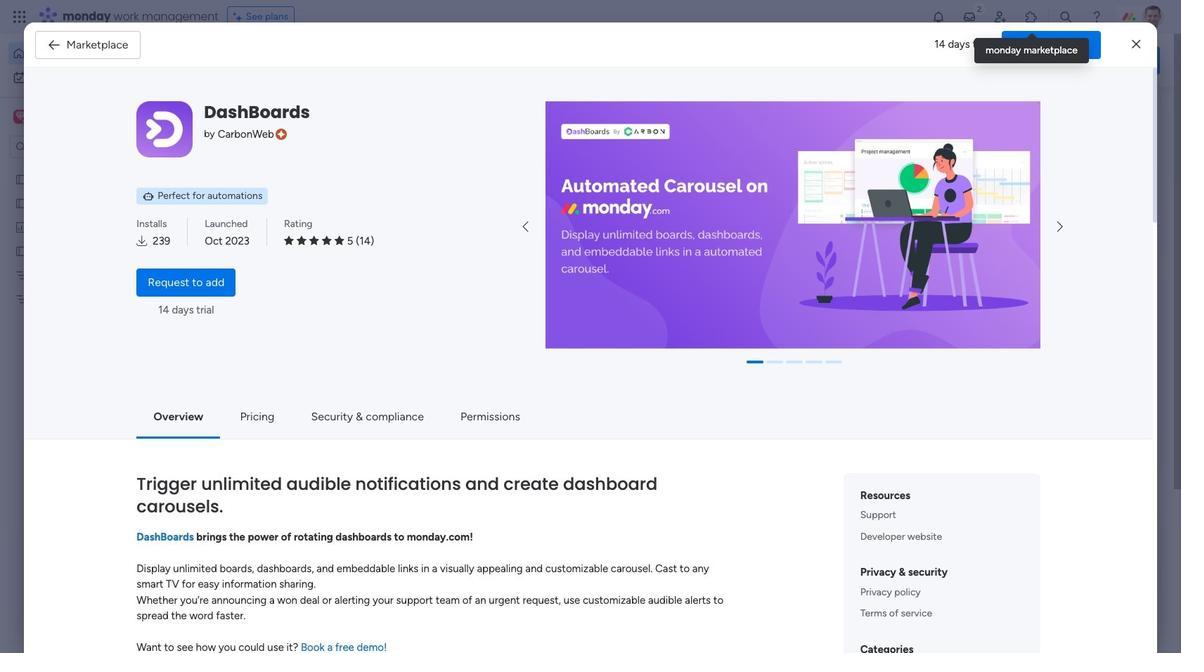 Task type: describe. For each thing, give the bounding box(es) containing it.
help image
[[1090, 10, 1104, 24]]

screenshot image
[[545, 101, 1041, 349]]

1 vertical spatial terry turtle image
[[250, 578, 279, 606]]

v2 bolt switch image
[[1071, 52, 1079, 68]]

1 vertical spatial option
[[0, 166, 179, 169]]

1 component image from the left
[[235, 279, 248, 292]]

search everything image
[[1059, 10, 1073, 24]]

notifications image
[[932, 10, 946, 24]]

public dashboard image
[[695, 257, 710, 272]]

close update feed (inbox) image
[[217, 530, 234, 546]]

1 star image from the left
[[284, 236, 294, 246]]

see plans image
[[233, 9, 246, 25]]

select product image
[[13, 10, 27, 24]]

marketplace arrow right image
[[1058, 222, 1063, 233]]

1 horizontal spatial add to favorites image
[[877, 257, 891, 271]]

0 vertical spatial dapulse x slim image
[[1133, 36, 1141, 53]]

v2 user feedback image
[[961, 52, 971, 68]]

marketplace arrow left image
[[523, 222, 529, 233]]

2 image
[[973, 1, 986, 17]]

perfect for automations element
[[137, 188, 268, 204]]

check circle image
[[971, 132, 980, 143]]

1 horizontal spatial terry turtle image
[[1142, 6, 1165, 28]]

4 star image from the left
[[335, 236, 344, 246]]

2 star image from the left
[[309, 236, 319, 246]]

templates image image
[[962, 283, 1148, 380]]

invite members image
[[994, 10, 1008, 24]]

check circle image
[[971, 150, 980, 161]]



Task type: vqa. For each thing, say whether or not it's contained in the screenshot.
"work"
no



Task type: locate. For each thing, give the bounding box(es) containing it.
0 horizontal spatial component image
[[235, 279, 248, 292]]

terry turtle image
[[250, 629, 279, 653]]

close recently visited image
[[217, 115, 234, 132]]

add to favorites image
[[647, 257, 661, 271]]

option
[[8, 42, 171, 65], [0, 166, 179, 169]]

terry turtle image
[[1142, 6, 1165, 28], [250, 578, 279, 606]]

circle o image
[[971, 186, 980, 196], [971, 204, 980, 214]]

terry turtle image up terry turtle image
[[250, 578, 279, 606]]

2 circle o image from the top
[[971, 204, 980, 214]]

1 horizontal spatial component image
[[695, 279, 708, 292]]

workspace selection element
[[13, 108, 117, 127]]

0 vertical spatial add to favorites image
[[877, 257, 891, 271]]

1 vertical spatial circle o image
[[971, 204, 980, 214]]

1 vertical spatial add to favorites image
[[417, 429, 431, 443]]

1 circle o image from the top
[[971, 186, 980, 196]]

option down search in workspace field
[[0, 166, 179, 169]]

star image
[[297, 236, 307, 246]]

option up workspace selection element
[[8, 42, 171, 65]]

component image
[[235, 279, 248, 292], [695, 279, 708, 292]]

public dashboard image
[[15, 220, 28, 234]]

2 workspace image from the left
[[16, 109, 25, 124]]

2 component image from the left
[[695, 279, 708, 292]]

terry turtle image right help icon
[[1142, 6, 1165, 28]]

public board image
[[15, 172, 28, 186], [15, 196, 28, 210], [15, 244, 28, 257], [235, 257, 250, 272], [235, 429, 250, 444]]

workspace image
[[13, 109, 27, 124], [16, 109, 25, 124]]

v2 download image
[[137, 234, 147, 249]]

3 star image from the left
[[322, 236, 332, 246]]

Search in workspace field
[[30, 139, 117, 155]]

add to favorites image
[[877, 257, 891, 271], [417, 429, 431, 443]]

0 horizontal spatial terry turtle image
[[250, 578, 279, 606]]

circle o image
[[971, 168, 980, 178]]

1 workspace image from the left
[[13, 109, 27, 124]]

0 vertical spatial terry turtle image
[[1142, 6, 1165, 28]]

list box
[[0, 164, 179, 500]]

quick search results list box
[[217, 132, 916, 490]]

1 vertical spatial dapulse x slim image
[[1139, 102, 1156, 119]]

dapulse x slim image
[[1133, 36, 1141, 53], [1139, 102, 1156, 119]]

star image
[[284, 236, 294, 246], [309, 236, 319, 246], [322, 236, 332, 246], [335, 236, 344, 246]]

app logo image
[[137, 101, 193, 158]]

update feed image
[[963, 10, 977, 24]]

2 element
[[359, 530, 376, 546]]

monday marketplace image
[[1025, 10, 1039, 24]]

0 horizontal spatial add to favorites image
[[417, 429, 431, 443]]

0 vertical spatial option
[[8, 42, 171, 65]]

0 vertical spatial circle o image
[[971, 186, 980, 196]]



